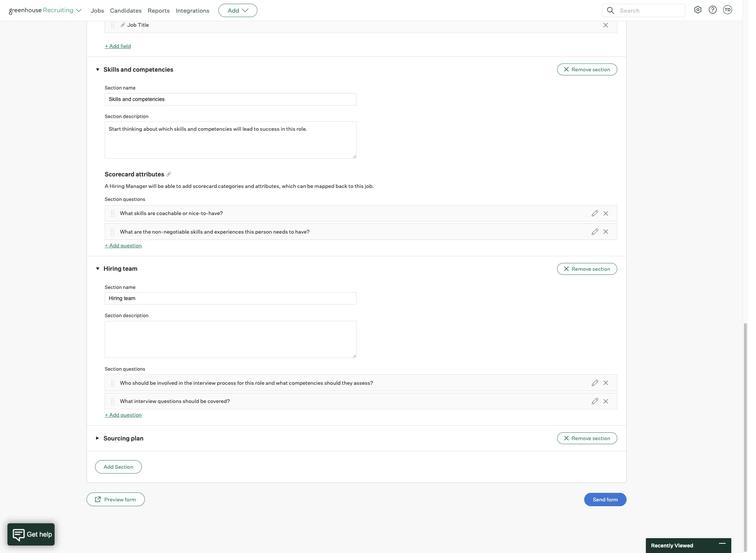 Task type: vqa. For each thing, say whether or not it's contained in the screenshot.
have?
yes



Task type: locate. For each thing, give the bounding box(es) containing it.
2 remove section button from the top
[[557, 263, 618, 275]]

coachable
[[157, 210, 181, 216]]

description for and
[[123, 113, 149, 119]]

0 vertical spatial section questions
[[105, 196, 145, 202]]

1 vertical spatial remove
[[572, 266, 592, 272]]

person
[[255, 229, 272, 235]]

involved
[[157, 380, 178, 386]]

2 edit image from the top
[[592, 380, 599, 386]]

can
[[297, 183, 306, 189]]

+ add question for 1st + add question "link" from the bottom of the page
[[105, 412, 142, 418]]

this right for
[[245, 380, 254, 386]]

name for and
[[123, 85, 136, 91]]

mapped
[[315, 183, 335, 189]]

1 vertical spatial competencies
[[289, 380, 323, 386]]

+ for section questions
[[105, 412, 108, 418]]

0 vertical spatial questions
[[123, 196, 145, 202]]

2 section description from the top
[[105, 313, 149, 319]]

this
[[355, 183, 364, 189], [245, 229, 254, 235], [245, 380, 254, 386]]

1 remove section from the top
[[572, 66, 611, 73]]

2 name from the top
[[123, 284, 136, 290]]

0 vertical spatial the
[[143, 229, 151, 235]]

0 horizontal spatial if a hiring manager fills out a field with a linked icon, you can approve these fields to populate back into this role, so that you won't have to do duplicate input work. image
[[120, 21, 127, 28]]

a hiring manager will be able to add scorecard categories and attributes, which can be mapped back to this job.
[[105, 183, 374, 189]]

remove for team
[[572, 266, 592, 272]]

1 vertical spatial what
[[120, 229, 133, 235]]

2 vertical spatial what
[[120, 398, 133, 405]]

section for team
[[593, 266, 611, 272]]

► left team
[[96, 267, 100, 271]]

add
[[228, 7, 239, 14], [109, 43, 119, 49], [109, 242, 119, 249], [109, 412, 119, 418], [104, 464, 114, 470]]

remove section button
[[557, 64, 618, 76], [557, 263, 618, 275], [557, 433, 618, 445]]

► for skills and competencies
[[96, 68, 100, 71]]

1 edit image from the top
[[592, 210, 599, 217]]

section
[[105, 8, 122, 14], [105, 85, 122, 91], [105, 113, 122, 119], [105, 196, 122, 202], [105, 284, 122, 290], [105, 313, 122, 319], [105, 366, 122, 372], [115, 464, 133, 470]]

what skills are coachable or nice-to-have?
[[120, 210, 223, 216]]

question up plan
[[121, 412, 142, 418]]

if a hiring manager fills out a field with a linked icon, you can approve these fields to populate back into this role, so that you won't have to do duplicate input work. element up able
[[164, 170, 172, 179]]

2 section questions from the top
[[105, 366, 145, 372]]

1 horizontal spatial competencies
[[289, 380, 323, 386]]

2 section name from the top
[[105, 284, 136, 290]]

1 vertical spatial edit image
[[592, 398, 599, 405]]

description
[[123, 113, 149, 119], [123, 313, 149, 319]]

1 vertical spatial section questions
[[105, 366, 145, 372]]

if a hiring manager fills out a field with a linked icon, you can approve these fields to populate back into this role, so that you won't have to do duplicate input work. element
[[120, 21, 127, 29], [164, 170, 172, 179]]

add for second + add question "link" from the bottom of the page
[[109, 242, 119, 249]]

1 horizontal spatial skills
[[191, 229, 203, 235]]

negotiable
[[164, 229, 190, 235]]

should down in
[[183, 398, 199, 405]]

interview
[[193, 380, 216, 386], [134, 398, 157, 405]]

1 vertical spatial edit image
[[592, 380, 599, 386]]

categories
[[218, 183, 244, 189]]

in
[[179, 380, 183, 386]]

1 vertical spatial section
[[593, 266, 611, 272]]

►
[[96, 68, 100, 71], [96, 267, 100, 271], [96, 436, 99, 441]]

0 horizontal spatial interview
[[134, 398, 157, 405]]

1 what from the top
[[120, 210, 133, 216]]

questions down manager
[[123, 196, 145, 202]]

+
[[105, 43, 108, 49], [105, 242, 108, 249], [105, 412, 108, 418]]

and left attributes,
[[245, 183, 254, 189]]

+ inside + add field link
[[105, 43, 108, 49]]

1 vertical spatial description
[[123, 313, 149, 319]]

are left coachable
[[148, 210, 155, 216]]

1 vertical spatial this
[[245, 229, 254, 235]]

1 vertical spatial ►
[[96, 267, 100, 271]]

3 section from the top
[[593, 435, 611, 442]]

if a hiring manager fills out a field with a linked icon, you can approve these fields to populate back into this role, so that you won't have to do duplicate input work. image for top if a hiring manager fills out a field with a linked icon, you can approve these fields to populate back into this role, so that you won't have to do duplicate input work. element
[[120, 21, 127, 28]]

2 vertical spatial +
[[105, 412, 108, 418]]

to right back
[[349, 183, 354, 189]]

2 remove from the top
[[572, 266, 592, 272]]

0 vertical spatial skills
[[134, 210, 146, 216]]

and right role
[[266, 380, 275, 386]]

1 remove from the top
[[572, 66, 592, 73]]

should right who
[[132, 380, 149, 386]]

section fields
[[105, 8, 135, 14]]

1 section description from the top
[[105, 113, 149, 119]]

0 vertical spatial remove section
[[572, 66, 611, 73]]

1 description from the top
[[123, 113, 149, 119]]

add section button
[[95, 461, 142, 474]]

3 + from the top
[[105, 412, 108, 418]]

2 form from the left
[[607, 497, 618, 503]]

td button
[[722, 4, 734, 16]]

form for send form
[[607, 497, 618, 503]]

should left they
[[325, 380, 341, 386]]

+ add field link
[[105, 35, 618, 50]]

section questions down manager
[[105, 196, 145, 202]]

questions up who
[[123, 366, 145, 372]]

2 vertical spatial section
[[593, 435, 611, 442]]

0 vertical spatial remove
[[572, 66, 592, 73]]

2 edit image from the top
[[592, 398, 599, 405]]

add inside button
[[104, 464, 114, 470]]

hiring right a
[[110, 183, 125, 189]]

0 horizontal spatial form
[[125, 497, 136, 503]]

what for what skills are coachable or nice-to-have?
[[120, 210, 133, 216]]

will
[[149, 183, 157, 189]]

this left job.
[[355, 183, 364, 189]]

question
[[121, 242, 142, 249], [121, 412, 142, 418]]

► inside ► skills and competencies
[[96, 68, 100, 71]]

0 vertical spatial interview
[[193, 380, 216, 386]]

name down ► skills and competencies
[[123, 85, 136, 91]]

1 question from the top
[[121, 242, 142, 249]]

if a hiring manager fills out a field with a linked icon, you can approve these fields to populate back into this role, so that you won't have to do duplicate input work. image down section fields
[[120, 21, 127, 28]]

name down team
[[123, 284, 136, 290]]

2 vertical spatial this
[[245, 380, 254, 386]]

0 vertical spatial section description
[[105, 113, 149, 119]]

what interview questions should be covered?
[[120, 398, 230, 405]]

what left non-
[[120, 229, 133, 235]]

1 vertical spatial if a hiring manager fills out a field with a linked icon, you can approve these fields to populate back into this role, so that you won't have to do duplicate input work. element
[[164, 170, 172, 179]]

1 vertical spatial +
[[105, 242, 108, 249]]

2 what from the top
[[120, 229, 133, 235]]

1 vertical spatial section name
[[105, 284, 136, 290]]

be left covered?
[[200, 398, 207, 405]]

have? right needs
[[295, 229, 310, 235]]

+ add question
[[105, 242, 142, 249], [105, 412, 142, 418]]

1 form from the left
[[125, 497, 136, 503]]

2 vertical spatial remove section
[[572, 435, 611, 442]]

1 vertical spatial questions
[[123, 366, 145, 372]]

job title
[[127, 22, 149, 28]]

section name
[[105, 85, 136, 91], [105, 284, 136, 290]]

non-
[[152, 229, 164, 235]]

process
[[217, 380, 236, 386]]

0 vertical spatial name
[[123, 85, 136, 91]]

1 name from the top
[[123, 85, 136, 91]]

skills down the nice-
[[191, 229, 203, 235]]

edit image for what skills are coachable or nice-to-have?
[[592, 210, 599, 217]]

0 horizontal spatial are
[[134, 229, 142, 235]]

1 remove section button from the top
[[557, 64, 618, 76]]

► left skills
[[96, 68, 100, 71]]

if a hiring manager fills out a field with a linked icon, you can approve these fields to populate back into this role, so that you won't have to do duplicate input work. image
[[120, 21, 127, 28], [164, 171, 172, 178]]

if a hiring manager fills out a field with a linked icon, you can approve these fields to populate back into this role, so that you won't have to do duplicate input work. element down section fields
[[120, 21, 127, 29]]

0 vertical spatial + add question link
[[105, 242, 142, 249]]

edit image
[[592, 228, 599, 235], [592, 380, 599, 386]]

1 vertical spatial hiring
[[104, 265, 122, 273]]

0 vertical spatial + add question
[[105, 242, 142, 249]]

reports
[[148, 7, 170, 14]]

td button
[[724, 5, 733, 14]]

skills down manager
[[134, 210, 146, 216]]

0 vertical spatial description
[[123, 113, 149, 119]]

2 description from the top
[[123, 313, 149, 319]]

to-
[[201, 210, 209, 216]]

able
[[165, 183, 175, 189]]

section description
[[105, 113, 149, 119], [105, 313, 149, 319]]

+ add question up sourcing plan
[[105, 412, 142, 418]]

1 section from the top
[[593, 66, 611, 73]]

sourcing plan
[[104, 435, 144, 442]]

hiring left team
[[104, 265, 122, 273]]

1 horizontal spatial form
[[607, 497, 618, 503]]

+ left "field"
[[105, 43, 108, 49]]

hiring
[[110, 183, 125, 189], [104, 265, 122, 273]]

1 edit image from the top
[[592, 228, 599, 235]]

be
[[158, 183, 164, 189], [307, 183, 313, 189], [150, 380, 156, 386], [200, 398, 207, 405]]

scorecard attributes
[[105, 171, 164, 178]]

should
[[132, 380, 149, 386], [325, 380, 341, 386], [183, 398, 199, 405]]

+ up ► hiring team
[[105, 242, 108, 249]]

2 vertical spatial remove section button
[[557, 433, 618, 445]]

the left non-
[[143, 229, 151, 235]]

question up team
[[121, 242, 142, 249]]

assess?
[[354, 380, 373, 386]]

1 vertical spatial section description
[[105, 313, 149, 319]]

skills
[[134, 210, 146, 216], [191, 229, 203, 235]]

remove section for team
[[572, 266, 611, 272]]

1 + add question from the top
[[105, 242, 142, 249]]

edit image
[[592, 210, 599, 217], [592, 398, 599, 405]]

if a hiring manager fills out a field with a linked icon, you can approve these fields to populate back into this role, so that you won't have to do duplicate input work. image for the rightmost if a hiring manager fills out a field with a linked icon, you can approve these fields to populate back into this role, so that you won't have to do duplicate input work. element
[[164, 171, 172, 178]]

the right in
[[184, 380, 192, 386]]

1 vertical spatial have?
[[295, 229, 310, 235]]

3 what from the top
[[120, 398, 133, 405]]

this left person
[[245, 229, 254, 235]]

1 vertical spatial interview
[[134, 398, 157, 405]]

0 vertical spatial question
[[121, 242, 142, 249]]

what
[[276, 380, 288, 386]]

job.
[[365, 183, 374, 189]]

are left non-
[[134, 229, 142, 235]]

if a hiring manager fills out a field with a linked icon, you can approve these fields to populate back into this role, so that you won't have to do duplicate input work. image up able
[[164, 171, 172, 178]]

► left sourcing
[[96, 436, 99, 441]]

section name down skills
[[105, 85, 136, 91]]

0 horizontal spatial to
[[176, 183, 181, 189]]

0 vertical spatial remove section button
[[557, 64, 618, 76]]

0 vertical spatial what
[[120, 210, 133, 216]]

recently
[[652, 543, 674, 549]]

0 horizontal spatial if a hiring manager fills out a field with a linked icon, you can approve these fields to populate back into this role, so that you won't have to do duplicate input work. element
[[120, 21, 127, 29]]

2 vertical spatial remove
[[572, 435, 592, 442]]

what down who
[[120, 398, 133, 405]]

to
[[176, 183, 181, 189], [349, 183, 354, 189], [289, 229, 294, 235]]

+ add question up ► hiring team
[[105, 242, 142, 249]]

0 vertical spatial if a hiring manager fills out a field with a linked icon, you can approve these fields to populate back into this role, so that you won't have to do duplicate input work. element
[[120, 21, 127, 29]]

integrations
[[176, 7, 210, 14]]

are
[[148, 210, 155, 216], [134, 229, 142, 235]]

needs
[[273, 229, 288, 235]]

have?
[[209, 210, 223, 216], [295, 229, 310, 235]]

1 vertical spatial name
[[123, 284, 136, 290]]

1 vertical spatial the
[[184, 380, 192, 386]]

questions down "involved"
[[158, 398, 182, 405]]

add for 1st + add question "link" from the bottom of the page
[[109, 412, 119, 418]]

experiences
[[214, 229, 244, 235]]

2 remove section from the top
[[572, 266, 611, 272]]

form right preview
[[125, 497, 136, 503]]

form right the send
[[607, 497, 618, 503]]

+ add question link
[[105, 242, 142, 249], [105, 412, 142, 418]]

0 vertical spatial +
[[105, 43, 108, 49]]

0 horizontal spatial competencies
[[133, 66, 173, 73]]

1 horizontal spatial are
[[148, 210, 155, 216]]

0 vertical spatial section name
[[105, 85, 136, 91]]

0 horizontal spatial the
[[143, 229, 151, 235]]

0 vertical spatial section
[[593, 66, 611, 73]]

+ add question link up sourcing plan
[[105, 412, 142, 418]]

0 vertical spatial edit image
[[592, 210, 599, 217]]

1 vertical spatial remove section
[[572, 266, 611, 272]]

1 horizontal spatial interview
[[193, 380, 216, 386]]

0 vertical spatial ►
[[96, 68, 100, 71]]

to right needs
[[289, 229, 294, 235]]

0 vertical spatial hiring
[[110, 183, 125, 189]]

remove section
[[572, 66, 611, 73], [572, 266, 611, 272], [572, 435, 611, 442]]

2 question from the top
[[121, 412, 142, 418]]

0 vertical spatial are
[[148, 210, 155, 216]]

questions
[[123, 196, 145, 202], [123, 366, 145, 372], [158, 398, 182, 405]]

2 + add question link from the top
[[105, 412, 142, 418]]

2 + add question from the top
[[105, 412, 142, 418]]

a
[[105, 183, 109, 189]]

back
[[336, 183, 348, 189]]

what down manager
[[120, 210, 133, 216]]

competencies
[[133, 66, 173, 73], [289, 380, 323, 386]]

who should be involved in the interview process for this role and what competencies should they assess?
[[120, 380, 373, 386]]

1 vertical spatial + add question link
[[105, 412, 142, 418]]

question for 1st + add question "link" from the bottom of the page
[[121, 412, 142, 418]]

have? up what are the non-negotiable skills and experiences this person needs to have?
[[209, 210, 223, 216]]

name
[[123, 85, 136, 91], [123, 284, 136, 290]]

section description for and
[[105, 113, 149, 119]]

1 vertical spatial remove section button
[[557, 263, 618, 275]]

+ add question link up ► hiring team
[[105, 242, 142, 249]]

section
[[593, 66, 611, 73], [593, 266, 611, 272], [593, 435, 611, 442]]

+ up sourcing
[[105, 412, 108, 418]]

0 horizontal spatial skills
[[134, 210, 146, 216]]

1 vertical spatial + add question
[[105, 412, 142, 418]]

► inside ► hiring team
[[96, 267, 100, 271]]

2 section from the top
[[593, 266, 611, 272]]

0 horizontal spatial should
[[132, 380, 149, 386]]

section questions up who
[[105, 366, 145, 372]]

2 vertical spatial ►
[[96, 436, 99, 441]]

+ add field
[[105, 43, 131, 49]]

+ add question for second + add question "link" from the bottom of the page
[[105, 242, 142, 249]]

section name down ► hiring team
[[105, 284, 136, 290]]

section inside button
[[115, 464, 133, 470]]

form
[[125, 497, 136, 503], [607, 497, 618, 503]]

hiring for manager
[[110, 183, 125, 189]]

1 vertical spatial if a hiring manager fills out a field with a linked icon, you can approve these fields to populate back into this role, so that you won't have to do duplicate input work. image
[[164, 171, 172, 178]]

1 horizontal spatial if a hiring manager fills out a field with a linked icon, you can approve these fields to populate back into this role, so that you won't have to do duplicate input work. image
[[164, 171, 172, 178]]

1 + from the top
[[105, 43, 108, 49]]

0 vertical spatial if a hiring manager fills out a field with a linked icon, you can approve these fields to populate back into this role, so that you won't have to do duplicate input work. image
[[120, 21, 127, 28]]

role
[[255, 380, 265, 386]]

1 vertical spatial question
[[121, 412, 142, 418]]

to left add
[[176, 183, 181, 189]]

0 vertical spatial edit image
[[592, 228, 599, 235]]

1 vertical spatial skills
[[191, 229, 203, 235]]

remove
[[572, 66, 592, 73], [572, 266, 592, 272], [572, 435, 592, 442]]

preview form
[[104, 497, 136, 503]]

1 section name from the top
[[105, 85, 136, 91]]

0 vertical spatial have?
[[209, 210, 223, 216]]

send
[[593, 497, 606, 503]]



Task type: describe. For each thing, give the bounding box(es) containing it.
candidates link
[[110, 7, 142, 14]]

remove for and
[[572, 66, 592, 73]]

add button
[[219, 4, 258, 17]]

send form
[[593, 497, 618, 503]]

title
[[138, 22, 149, 28]]

be right can
[[307, 183, 313, 189]]

0 vertical spatial this
[[355, 183, 364, 189]]

and down the to-
[[204, 229, 213, 235]]

and right skills
[[121, 66, 132, 73]]

description for team
[[123, 313, 149, 319]]

reports link
[[148, 7, 170, 14]]

be right will in the top left of the page
[[158, 183, 164, 189]]

manager
[[126, 183, 147, 189]]

nice-
[[189, 210, 201, 216]]

form for preview form
[[125, 497, 136, 503]]

add
[[182, 183, 192, 189]]

attributes
[[136, 171, 164, 178]]

preview form button
[[87, 493, 145, 507]]

section name for skills
[[105, 85, 136, 91]]

edit image for what interview questions should be covered?
[[592, 398, 599, 405]]

greenhouse recruiting image
[[9, 6, 76, 15]]

what are the non-negotiable skills and experiences this person needs to have?
[[120, 229, 310, 235]]

preview
[[104, 497, 124, 503]]

1 horizontal spatial the
[[184, 380, 192, 386]]

► for hiring team
[[96, 267, 100, 271]]

job
[[127, 22, 137, 28]]

2 + from the top
[[105, 242, 108, 249]]

► hiring team
[[96, 265, 138, 273]]

for
[[237, 380, 244, 386]]

edit image for who should be involved in the interview process for this role and what competencies should they assess?
[[592, 380, 599, 386]]

Section description text field
[[105, 122, 357, 159]]

+ for section fields
[[105, 43, 108, 49]]

add inside popup button
[[228, 7, 239, 14]]

add section
[[104, 464, 133, 470]]

1 section questions from the top
[[105, 196, 145, 202]]

edit image for what are the non-negotiable skills and experiences this person needs to have?
[[592, 228, 599, 235]]

scorecard
[[193, 183, 217, 189]]

or
[[183, 210, 188, 216]]

configure image
[[694, 5, 703, 14]]

skills
[[104, 66, 119, 73]]

0 horizontal spatial have?
[[209, 210, 223, 216]]

remove section for and
[[572, 66, 611, 73]]

they
[[342, 380, 353, 386]]

add for + add field link
[[109, 43, 119, 49]]

2 vertical spatial questions
[[158, 398, 182, 405]]

attributes,
[[255, 183, 281, 189]]

what for what interview questions should be covered?
[[120, 398, 133, 405]]

what for what are the non-negotiable skills and experiences this person needs to have?
[[120, 229, 133, 235]]

0 vertical spatial competencies
[[133, 66, 173, 73]]

question for second + add question "link" from the bottom of the page
[[121, 242, 142, 249]]

team
[[123, 265, 138, 273]]

2 horizontal spatial to
[[349, 183, 354, 189]]

send form button
[[585, 493, 627, 507]]

1 horizontal spatial if a hiring manager fills out a field with a linked icon, you can approve these fields to populate back into this role, so that you won't have to do duplicate input work. element
[[164, 170, 172, 179]]

Section description text field
[[105, 321, 357, 358]]

td
[[725, 7, 731, 12]]

1 horizontal spatial have?
[[295, 229, 310, 235]]

1 horizontal spatial should
[[183, 398, 199, 405]]

1 horizontal spatial to
[[289, 229, 294, 235]]

sourcing
[[104, 435, 130, 442]]

3 remove section from the top
[[572, 435, 611, 442]]

section name for hiring
[[105, 284, 136, 290]]

field
[[121, 43, 131, 49]]

section for and
[[593, 66, 611, 73]]

► skills and competencies
[[96, 66, 173, 73]]

Search text field
[[618, 5, 679, 16]]

candidates
[[110, 7, 142, 14]]

remove section button for team
[[557, 263, 618, 275]]

Section name text field
[[105, 293, 357, 305]]

1 vertical spatial are
[[134, 229, 142, 235]]

recently viewed
[[652, 543, 694, 549]]

which
[[282, 183, 296, 189]]

section description for team
[[105, 313, 149, 319]]

scorecard
[[105, 171, 135, 178]]

jobs
[[91, 7, 104, 14]]

3 remove section button from the top
[[557, 433, 618, 445]]

1 + add question link from the top
[[105, 242, 142, 249]]

covered?
[[208, 398, 230, 405]]

integrations link
[[176, 7, 210, 14]]

hiring for team
[[104, 265, 122, 273]]

fields
[[123, 8, 135, 14]]

who
[[120, 380, 131, 386]]

plan
[[131, 435, 144, 442]]

Section name text field
[[105, 93, 357, 106]]

2 horizontal spatial should
[[325, 380, 341, 386]]

be left "involved"
[[150, 380, 156, 386]]

name for team
[[123, 284, 136, 290]]

remove section button for and
[[557, 64, 618, 76]]

jobs link
[[91, 7, 104, 14]]

3 remove from the top
[[572, 435, 592, 442]]

viewed
[[675, 543, 694, 549]]



